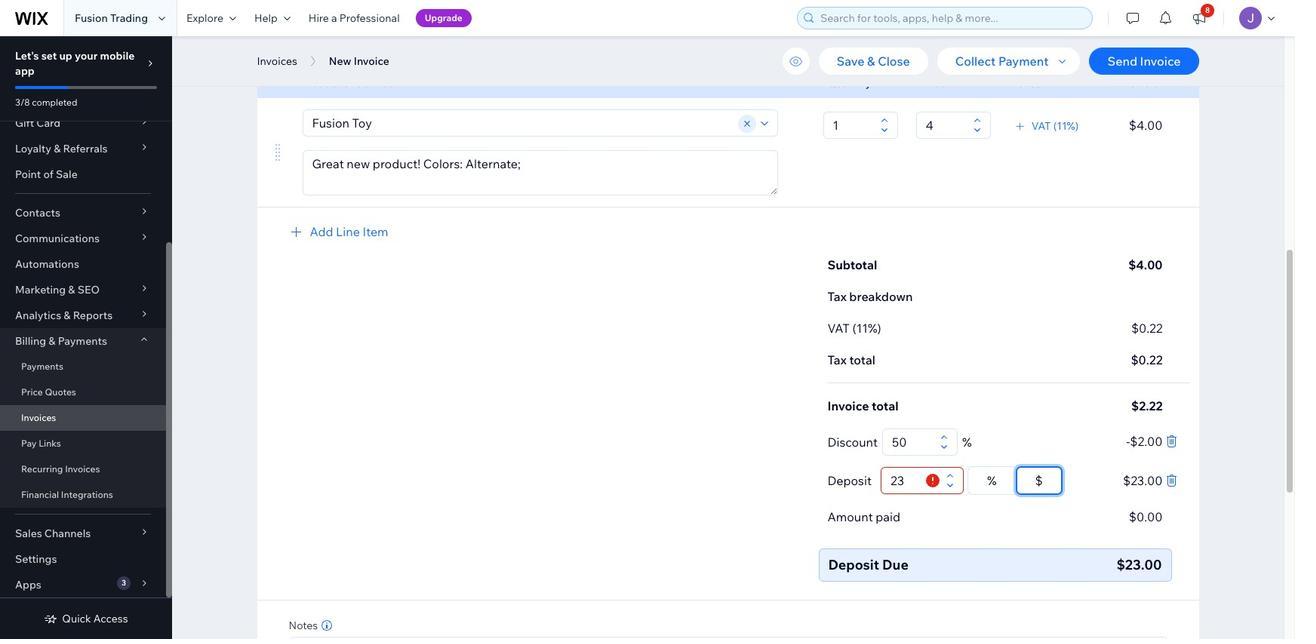 Task type: vqa. For each thing, say whether or not it's contained in the screenshot.
the bottommost Deposit
yes



Task type: locate. For each thing, give the bounding box(es) containing it.
price down save & close button
[[921, 76, 946, 90]]

new invoice
[[329, 54, 389, 68]]

price inside 'link'
[[21, 387, 43, 398]]

analytics & reports button
[[0, 303, 166, 328]]

invoice total
[[828, 399, 899, 414]]

Write a description text field
[[303, 151, 777, 195]]

payments down analytics & reports popup button at the left of the page
[[58, 334, 107, 348]]

financial integrations link
[[0, 482, 166, 508]]

send
[[1108, 54, 1138, 69]]

tax down 'subtotal'
[[828, 289, 847, 304]]

$2.22
[[1132, 399, 1163, 414]]

0 vertical spatial price
[[921, 76, 946, 90]]

& left reports at the left
[[64, 309, 71, 322]]

communications button
[[0, 226, 166, 251]]

recurring
[[21, 464, 63, 475]]

contacts
[[15, 206, 60, 220]]

& for marketing
[[68, 283, 75, 297]]

1 vertical spatial payments
[[21, 361, 63, 372]]

None text field
[[829, 112, 876, 138], [921, 112, 969, 138], [829, 112, 876, 138], [921, 112, 969, 138]]

channels
[[44, 527, 91, 541]]

quick access
[[62, 612, 128, 626]]

vat up tax total
[[828, 321, 850, 336]]

price left the quotes
[[21, 387, 43, 398]]

explore
[[186, 11, 223, 25]]

& inside 'billing & payments' popup button
[[49, 334, 55, 348]]

reports
[[73, 309, 113, 322]]

invoices
[[257, 54, 297, 68], [21, 412, 56, 424], [65, 464, 100, 475]]

1 vertical spatial deposit
[[829, 556, 880, 574]]

trading
[[110, 11, 148, 25]]

vat
[[1032, 119, 1051, 133], [828, 321, 850, 336]]

payments inside popup button
[[58, 334, 107, 348]]

payments up price quotes
[[21, 361, 63, 372]]

$23.00 down $0.00
[[1117, 556, 1162, 574]]

0 horizontal spatial invoice
[[354, 54, 389, 68]]

0 vertical spatial deposit
[[828, 473, 872, 488]]

collect payment button
[[937, 48, 1081, 75]]

tax
[[828, 289, 847, 304], [828, 353, 847, 368]]

line right add in the left top of the page
[[336, 224, 360, 239]]

%
[[963, 435, 972, 450], [987, 473, 997, 488]]

loyalty & referrals
[[15, 142, 108, 156]]

(11%)
[[1054, 119, 1079, 133], [853, 321, 882, 336]]

2 $0.22 from the top
[[1131, 353, 1163, 368]]

1 horizontal spatial price
[[921, 76, 946, 90]]

pay links
[[21, 438, 61, 449]]

send invoice button
[[1090, 48, 1199, 75]]

invoice up discount at bottom
[[828, 399, 869, 414]]

payments
[[58, 334, 107, 348], [21, 361, 63, 372]]

1 vertical spatial $0.22
[[1131, 353, 1163, 368]]

deposit left due
[[829, 556, 880, 574]]

2 tax from the top
[[828, 353, 847, 368]]

2 horizontal spatial invoice
[[1140, 54, 1181, 69]]

of
[[43, 168, 54, 181]]

card
[[36, 116, 61, 130]]

due
[[883, 556, 909, 574]]

0 horizontal spatial %
[[963, 435, 972, 450]]

links
[[39, 438, 61, 449]]

& right save
[[867, 54, 875, 69]]

0 horizontal spatial vat (11%)
[[828, 321, 882, 336]]

Give this invoice a title, e.g., Clothing Purchases or Website Redesign. field
[[294, 23, 1004, 48]]

& inside marketing & seo dropdown button
[[68, 283, 75, 297]]

payments link
[[0, 354, 166, 380]]

&
[[867, 54, 875, 69], [54, 142, 61, 156], [68, 283, 75, 297], [64, 309, 71, 322], [49, 334, 55, 348]]

price quotes link
[[0, 380, 166, 405]]

1 vertical spatial total
[[872, 399, 899, 414]]

new
[[329, 54, 351, 68]]

invoices up pay links
[[21, 412, 56, 424]]

0 vertical spatial vat (11%)
[[1032, 119, 1079, 133]]

automations
[[15, 257, 79, 271]]

tax for tax breakdown
[[828, 289, 847, 304]]

notes
[[289, 619, 318, 633]]

invoices down the pay links link
[[65, 464, 100, 475]]

$23.00
[[1123, 473, 1163, 488], [1117, 556, 1162, 574]]

sidebar element
[[0, 0, 172, 639]]

set
[[41, 49, 57, 63]]

seo
[[78, 283, 100, 297]]

send invoice
[[1108, 54, 1181, 69]]

-
[[1127, 434, 1130, 449]]

invoices button
[[250, 50, 305, 72]]

taxes
[[1014, 76, 1041, 90]]

quick access button
[[44, 612, 128, 626]]

marketing
[[15, 283, 66, 297]]

price for price quotes
[[21, 387, 43, 398]]

total for tax total
[[850, 353, 876, 368]]

0 vertical spatial tax
[[828, 289, 847, 304]]

tax up invoice total
[[828, 353, 847, 368]]

invoice up 'service' in the top left of the page
[[354, 54, 389, 68]]

& inside loyalty & referrals popup button
[[54, 142, 61, 156]]

invoices down help button
[[257, 54, 297, 68]]

product or service
[[301, 76, 394, 90]]

$0.22 for tax total
[[1131, 353, 1163, 368]]

$23.00 up $0.00
[[1123, 473, 1163, 488]]

1 horizontal spatial (11%)
[[1054, 119, 1079, 133]]

& right billing
[[49, 334, 55, 348]]

vat (11%)
[[1032, 119, 1079, 133], [828, 321, 882, 336]]

vat down taxes
[[1032, 119, 1051, 133]]

0 vertical spatial $0.22
[[1132, 321, 1163, 336]]

0 horizontal spatial line
[[336, 224, 360, 239]]

vat (11%) up tax total
[[828, 321, 882, 336]]

& inside save & close button
[[867, 54, 875, 69]]

1 vertical spatial $23.00
[[1117, 556, 1162, 574]]

2 horizontal spatial invoices
[[257, 54, 297, 68]]

1 vertical spatial line
[[336, 224, 360, 239]]

total for invoice total
[[872, 399, 899, 414]]

0 horizontal spatial invoices
[[21, 412, 56, 424]]

& for loyalty
[[54, 142, 61, 156]]

& right 'loyalty'
[[54, 142, 61, 156]]

fusion
[[75, 11, 108, 25]]

0 vertical spatial payments
[[58, 334, 107, 348]]

% up % "button"
[[963, 435, 972, 450]]

Add an item field
[[308, 110, 736, 136]]

invoice up total
[[1140, 54, 1181, 69]]

1 vertical spatial (11%)
[[853, 321, 882, 336]]

1 vertical spatial $4.00
[[1129, 257, 1163, 273]]

$0.22 for vat (11%)
[[1132, 321, 1163, 336]]

0 vertical spatial vat
[[1032, 119, 1051, 133]]

invoices inside button
[[257, 54, 297, 68]]

1 vertical spatial %
[[987, 473, 997, 488]]

vat (11%) down taxes
[[1032, 119, 1079, 133]]

3/8
[[15, 97, 30, 108]]

let's set up your mobile app
[[15, 49, 135, 78]]

0 horizontal spatial (11%)
[[853, 321, 882, 336]]

line down send
[[1115, 76, 1136, 90]]

tax for tax total
[[828, 353, 847, 368]]

None text field
[[888, 430, 936, 455], [886, 468, 922, 494], [888, 430, 936, 455], [886, 468, 922, 494]]

professional
[[340, 11, 400, 25]]

add
[[310, 224, 333, 239]]

deposit
[[828, 473, 872, 488], [829, 556, 880, 574]]

0 vertical spatial total
[[850, 353, 876, 368]]

item
[[363, 224, 388, 239]]

app
[[15, 64, 35, 78]]

access
[[93, 612, 128, 626]]

deposit for deposit due
[[829, 556, 880, 574]]

% inside "button"
[[987, 473, 997, 488]]

integrations
[[61, 489, 113, 501]]

% left $
[[987, 473, 997, 488]]

billing & payments button
[[0, 328, 166, 354]]

save & close
[[837, 54, 910, 69]]

communications
[[15, 232, 100, 245]]

2 vertical spatial invoices
[[65, 464, 100, 475]]

help
[[254, 11, 278, 25]]

total up invoice total
[[850, 353, 876, 368]]

1 vertical spatial price
[[21, 387, 43, 398]]

0 vertical spatial invoices
[[257, 54, 297, 68]]

1 horizontal spatial line
[[1115, 76, 1136, 90]]

1 $0.22 from the top
[[1132, 321, 1163, 336]]

1 vertical spatial invoices
[[21, 412, 56, 424]]

deposit up amount
[[828, 473, 872, 488]]

0 horizontal spatial price
[[21, 387, 43, 398]]

& for billing
[[49, 334, 55, 348]]

sale
[[56, 168, 78, 181]]

total up discount at bottom
[[872, 399, 899, 414]]

your
[[75, 49, 98, 63]]

line inside add line item button
[[336, 224, 360, 239]]

discount
[[828, 435, 878, 450]]

invoice
[[1140, 54, 1181, 69], [354, 54, 389, 68], [828, 399, 869, 414]]

Search for tools, apps, help & more... field
[[816, 8, 1088, 29]]

let's
[[15, 49, 39, 63]]

analytics & reports
[[15, 309, 113, 322]]

new invoice button
[[322, 50, 397, 72]]

$0.22
[[1132, 321, 1163, 336], [1131, 353, 1163, 368]]

0 vertical spatial $4.00
[[1129, 118, 1163, 133]]

0 horizontal spatial vat
[[828, 321, 850, 336]]

invoices for invoices button
[[257, 54, 297, 68]]

tax total
[[828, 353, 876, 368]]

1 vertical spatial tax
[[828, 353, 847, 368]]

total
[[850, 353, 876, 368], [872, 399, 899, 414]]

1 horizontal spatial %
[[987, 473, 997, 488]]

settings link
[[0, 547, 166, 572]]

& left seo
[[68, 283, 75, 297]]

$0.00
[[1129, 510, 1163, 525]]

1 horizontal spatial vat (11%)
[[1032, 119, 1079, 133]]

0 vertical spatial (11%)
[[1054, 119, 1079, 133]]

$ button
[[1017, 467, 1062, 495]]

1 tax from the top
[[828, 289, 847, 304]]

& inside analytics & reports popup button
[[64, 309, 71, 322]]

0 vertical spatial line
[[1115, 76, 1136, 90]]



Task type: describe. For each thing, give the bounding box(es) containing it.
billing
[[15, 334, 46, 348]]

completed
[[32, 97, 77, 108]]

2 $4.00 from the top
[[1129, 257, 1163, 273]]

1 horizontal spatial invoice
[[828, 399, 869, 414]]

3
[[122, 578, 126, 588]]

1 horizontal spatial invoices
[[65, 464, 100, 475]]

recurring invoices link
[[0, 457, 166, 482]]

recurring invoices
[[21, 464, 100, 475]]

payment
[[999, 54, 1049, 69]]

& for analytics
[[64, 309, 71, 322]]

save & close button
[[819, 48, 928, 75]]

price for price
[[921, 76, 946, 90]]

product
[[301, 76, 341, 90]]

financial integrations
[[21, 489, 113, 501]]

save
[[837, 54, 865, 69]]

add line item
[[310, 224, 388, 239]]

apps
[[15, 578, 41, 592]]

0 vertical spatial $23.00
[[1123, 473, 1163, 488]]

1 horizontal spatial vat
[[1032, 119, 1051, 133]]

fusion trading
[[75, 11, 148, 25]]

sales
[[15, 527, 42, 541]]

-$2.00
[[1127, 434, 1163, 449]]

3/8 completed
[[15, 97, 77, 108]]

sales channels
[[15, 527, 91, 541]]

% button
[[969, 467, 1016, 495]]

automations link
[[0, 251, 166, 277]]

0 vertical spatial %
[[963, 435, 972, 450]]

vat (11%) button
[[1014, 119, 1079, 133]]

pay links link
[[0, 431, 166, 457]]

quotes
[[45, 387, 76, 398]]

point
[[15, 168, 41, 181]]

amount paid
[[828, 510, 901, 525]]

quick
[[62, 612, 91, 626]]

1 vertical spatial vat (11%)
[[828, 321, 882, 336]]

8 button
[[1183, 0, 1216, 36]]

collect
[[956, 54, 996, 69]]

add line item button
[[287, 223, 388, 241]]

billing & payments
[[15, 334, 107, 348]]

deposit for deposit
[[828, 473, 872, 488]]

marketing & seo button
[[0, 277, 166, 303]]

$2.00
[[1130, 434, 1163, 449]]

subtotal
[[828, 257, 878, 273]]

up
[[59, 49, 72, 63]]

invoices for invoices link
[[21, 412, 56, 424]]

mobile
[[100, 49, 135, 63]]

invoices link
[[0, 405, 166, 431]]

1 $4.00 from the top
[[1129, 118, 1163, 133]]

invoice for new invoice
[[354, 54, 389, 68]]

amount
[[828, 510, 873, 525]]

service
[[356, 76, 394, 90]]

gift
[[15, 116, 34, 130]]

price quotes
[[21, 387, 76, 398]]

& for save
[[867, 54, 875, 69]]

marketing & seo
[[15, 283, 100, 297]]

1 vertical spatial vat
[[828, 321, 850, 336]]

collect payment
[[956, 54, 1049, 69]]

gift card
[[15, 116, 61, 130]]

financial
[[21, 489, 59, 501]]

deposit due
[[829, 556, 909, 574]]

paid
[[876, 510, 901, 525]]

quantity
[[828, 76, 872, 90]]

referrals
[[63, 142, 108, 156]]

sales channels button
[[0, 521, 166, 547]]

line total
[[1115, 76, 1163, 90]]

pay
[[21, 438, 37, 449]]

hire a professional
[[309, 11, 400, 25]]

or
[[343, 76, 354, 90]]

point of sale
[[15, 168, 78, 181]]

gift card button
[[0, 110, 166, 136]]

close
[[878, 54, 910, 69]]

tax breakdown
[[828, 289, 913, 304]]

analytics
[[15, 309, 61, 322]]

breakdown
[[850, 289, 913, 304]]

invoice for send invoice
[[1140, 54, 1181, 69]]

upgrade
[[425, 12, 463, 23]]

settings
[[15, 553, 57, 566]]

8
[[1206, 5, 1210, 15]]

contacts button
[[0, 200, 166, 226]]

hire a professional link
[[300, 0, 409, 36]]



